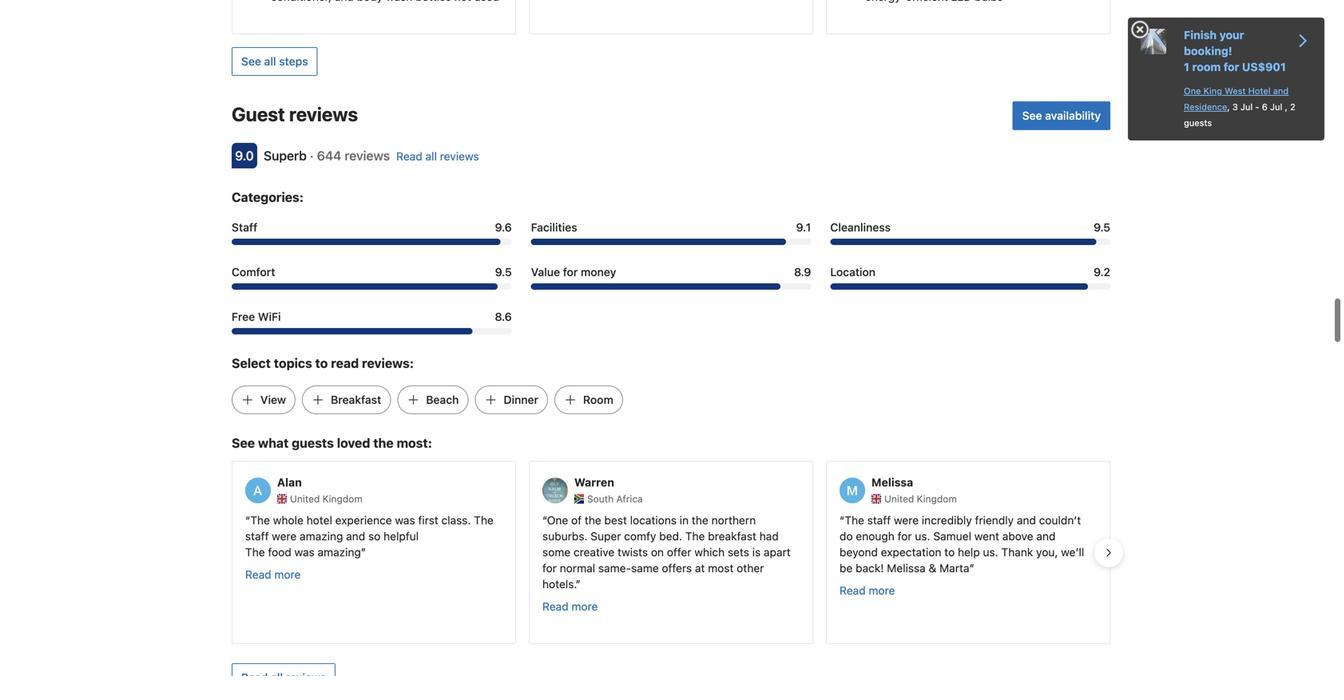 Task type: vqa. For each thing, say whether or not it's contained in the screenshot.
the Review categories Element
yes



Task type: describe. For each thing, give the bounding box(es) containing it.
see for see what guests loved the most:
[[232, 436, 255, 451]]

see for see all steps
[[241, 55, 261, 68]]

on
[[651, 546, 664, 559]]

reviews:
[[362, 356, 414, 371]]

read more button for " one of the best locations in the northern suburbs. super comfy bed. the breakfast had some creative twists on offer which sets is apart for normal same-same offers at most other hotels.
[[543, 599, 598, 615]]

comfort
[[232, 266, 275, 279]]

" for " one of the best locations in the northern suburbs. super comfy bed. the breakfast had some creative twists on offer which sets is apart for normal same-same offers at most other hotels.
[[543, 514, 547, 527]]

cleanliness 9.5 meter
[[831, 239, 1111, 245]]

one inside one king west hotel and residence
[[1184, 86, 1201, 96]]

1 vertical spatial was
[[294, 546, 315, 559]]

which
[[695, 546, 725, 559]]

see for see availability
[[1023, 109, 1042, 122]]

more for creative
[[572, 600, 598, 614]]

united kingdom for were
[[885, 494, 957, 505]]

read more for " one of the best locations in the northern suburbs. super comfy bed. the breakfast had some creative twists on offer which sets is apart for normal same-same offers at most other hotels.
[[543, 600, 598, 614]]

2 horizontal spatial the
[[692, 514, 709, 527]]

steps
[[279, 55, 308, 68]]

room
[[583, 393, 614, 407]]

categories:
[[232, 190, 304, 205]]

united for melissa
[[885, 494, 914, 505]]

your
[[1220, 28, 1245, 42]]

the inside the " the staff were incredibly friendly and couldn't do enough for us.  samuel went above and beyond expectation to help us. thank you, we'll be back! melissa & marta
[[845, 514, 865, 527]]

the left food
[[245, 546, 265, 559]]

united for alan
[[290, 494, 320, 505]]

for right value
[[563, 266, 578, 279]]

and up above
[[1017, 514, 1036, 527]]

" for amazing
[[361, 546, 366, 559]]

had
[[760, 530, 779, 543]]

the right class.
[[474, 514, 494, 527]]

availability
[[1045, 109, 1101, 122]]

see availability button
[[1013, 101, 1111, 130]]

most:
[[397, 436, 432, 451]]

8.9
[[794, 266, 811, 279]]

" the staff were incredibly friendly and couldn't do enough for us.  samuel went above and beyond expectation to help us. thank you, we'll be back! melissa & marta
[[840, 514, 1085, 575]]

is
[[753, 546, 761, 559]]

9.2
[[1094, 266, 1111, 279]]

superb · 644 reviews
[[264, 148, 390, 163]]

so
[[368, 530, 381, 543]]

" one of the best locations in the northern suburbs. super comfy bed. the breakfast had some creative twists on offer which sets is apart for normal same-same offers at most other hotels.
[[543, 514, 791, 591]]

comfort 9.5 meter
[[232, 284, 512, 290]]

read for " the staff were incredibly friendly and couldn't do enough for us.  samuel went above and beyond expectation to help us. thank you, we'll be back! melissa & marta
[[840, 584, 866, 598]]

marta
[[940, 562, 970, 575]]

we'll
[[1061, 546, 1085, 559]]

of
[[571, 514, 582, 527]]

see all steps
[[241, 55, 308, 68]]

this is a carousel with rotating slides. it displays featured reviews of the property. use next and previous buttons to navigate. region
[[219, 455, 1124, 651]]

for inside " one of the best locations in the northern suburbs. super comfy bed. the breakfast had some creative twists on offer which sets is apart for normal same-same offers at most other hotels.
[[543, 562, 557, 575]]

" the whole hotel experience was first class. the staff were amazing and so helpful the food was amazing
[[245, 514, 494, 559]]

south
[[587, 494, 614, 505]]

location 9.2 meter
[[831, 284, 1111, 290]]

0 horizontal spatial the
[[373, 436, 394, 451]]

south africa image
[[575, 495, 584, 504]]

best
[[605, 514, 627, 527]]

2 jul from the left
[[1271, 102, 1283, 112]]

northern
[[712, 514, 756, 527]]

back!
[[856, 562, 884, 575]]

staff 9.6 meter
[[232, 239, 512, 245]]

alan
[[277, 476, 302, 490]]

staff
[[232, 221, 258, 234]]

what
[[258, 436, 289, 451]]

africa
[[617, 494, 643, 505]]

offers
[[662, 562, 692, 575]]

644
[[317, 148, 341, 163]]

offer
[[667, 546, 692, 559]]

1 , from the left
[[1228, 102, 1230, 112]]

see what guests loved the most:
[[232, 436, 432, 451]]

scored 9 element
[[232, 143, 257, 169]]

9.5 for cleanliness
[[1094, 221, 1111, 234]]

-
[[1256, 102, 1260, 112]]

you,
[[1036, 546, 1058, 559]]

1 horizontal spatial was
[[395, 514, 415, 527]]

dinner
[[504, 393, 539, 407]]

couldn't
[[1039, 514, 1081, 527]]

and inside one king west hotel and residence
[[1273, 86, 1289, 96]]

2 , from the left
[[1285, 102, 1288, 112]]

see all steps button
[[232, 47, 318, 76]]

value for money
[[531, 266, 616, 279]]

" for twists
[[576, 578, 581, 591]]

some
[[543, 546, 571, 559]]

suburbs.
[[543, 530, 588, 543]]

free
[[232, 310, 255, 324]]

facilities 9.1 meter
[[531, 239, 811, 245]]

1 vertical spatial guests
[[292, 436, 334, 451]]

kingdom for experience
[[323, 494, 363, 505]]

9.5 for comfort
[[495, 266, 512, 279]]

expectation
[[881, 546, 942, 559]]

united kingdom image
[[277, 495, 287, 504]]

1 horizontal spatial us.
[[983, 546, 999, 559]]

superb
[[264, 148, 307, 163]]

free wifi
[[232, 310, 281, 324]]

one king west hotel and residence
[[1184, 86, 1289, 112]]

0 vertical spatial amazing
[[300, 530, 343, 543]]

loved
[[337, 436, 370, 451]]

read for " one of the best locations in the northern suburbs. super comfy bed. the breakfast had some creative twists on offer which sets is apart for normal same-same offers at most other hotels.
[[543, 600, 569, 614]]

thank
[[1002, 546, 1033, 559]]

residence
[[1184, 102, 1228, 112]]

free wifi 8.6 meter
[[232, 328, 512, 335]]

bed.
[[659, 530, 682, 543]]

samuel
[[934, 530, 972, 543]]

wifi
[[258, 310, 281, 324]]

hotels.
[[543, 578, 576, 591]]

warren
[[575, 476, 614, 490]]

all for read
[[426, 150, 437, 163]]

breakfast
[[331, 393, 381, 407]]

&
[[929, 562, 937, 575]]

food
[[268, 546, 291, 559]]

1
[[1184, 60, 1190, 74]]

8.6
[[495, 310, 512, 324]]

the inside " one of the best locations in the northern suburbs. super comfy bed. the breakfast had some creative twists on offer which sets is apart for normal same-same offers at most other hotels.
[[685, 530, 705, 543]]

comfy
[[624, 530, 656, 543]]

incredibly
[[922, 514, 972, 527]]

1 vertical spatial amazing
[[318, 546, 361, 559]]

read
[[331, 356, 359, 371]]

beyond
[[840, 546, 878, 559]]



Task type: locate. For each thing, give the bounding box(es) containing it.
2 vertical spatial more
[[572, 600, 598, 614]]

1 horizontal spatial to
[[945, 546, 955, 559]]

1 vertical spatial us.
[[983, 546, 999, 559]]

read more for " the whole hotel experience was first class. the staff were amazing and so helpful the food was amazing
[[245, 568, 301, 582]]

1 " from the left
[[245, 514, 250, 527]]

same-
[[598, 562, 631, 575]]

1 horizontal spatial guests
[[1184, 118, 1212, 128]]

2 united kingdom from the left
[[885, 494, 957, 505]]

0 vertical spatial were
[[894, 514, 919, 527]]

other
[[737, 562, 764, 575]]

1 horizontal spatial 9.5
[[1094, 221, 1111, 234]]

was
[[395, 514, 415, 527], [294, 546, 315, 559]]

, left 3
[[1228, 102, 1230, 112]]

2 " from the left
[[543, 514, 547, 527]]

, left 2
[[1285, 102, 1288, 112]]

0 horizontal spatial more
[[274, 568, 301, 582]]

see left availability
[[1023, 109, 1042, 122]]

the down in
[[685, 530, 705, 543]]

1 vertical spatial one
[[547, 514, 568, 527]]

kingdom up incredibly
[[917, 494, 957, 505]]

" inside " one of the best locations in the northern suburbs. super comfy bed. the breakfast had some creative twists on offer which sets is apart for normal same-same offers at most other hotels.
[[543, 514, 547, 527]]

to
[[315, 356, 328, 371], [945, 546, 955, 559]]

enough
[[856, 530, 895, 543]]

one inside " one of the best locations in the northern suburbs. super comfy bed. the breakfast had some creative twists on offer which sets is apart for normal same-same offers at most other hotels.
[[547, 514, 568, 527]]

united kingdom for hotel
[[290, 494, 363, 505]]

were
[[894, 514, 919, 527], [272, 530, 297, 543]]

0 horizontal spatial to
[[315, 356, 328, 371]]

1 united from the left
[[290, 494, 320, 505]]

0 vertical spatial to
[[315, 356, 328, 371]]

1 horizontal spatial ,
[[1285, 102, 1288, 112]]

0 vertical spatial all
[[264, 55, 276, 68]]

1 vertical spatial "
[[970, 562, 975, 575]]

0 vertical spatial guests
[[1184, 118, 1212, 128]]

1 horizontal spatial staff
[[868, 514, 891, 527]]

9.5 left value
[[495, 266, 512, 279]]

2 vertical spatial read more
[[543, 600, 598, 614]]

see left steps
[[241, 55, 261, 68]]

to down samuel
[[945, 546, 955, 559]]

1 horizontal spatial more
[[572, 600, 598, 614]]

staff inside the " the staff were incredibly friendly and couldn't do enough for us.  samuel went above and beyond expectation to help us. thank you, we'll be back! melissa & marta
[[868, 514, 891, 527]]

us. up expectation
[[915, 530, 931, 543]]

was right food
[[294, 546, 315, 559]]

2
[[1290, 102, 1296, 112]]

1 jul from the left
[[1241, 102, 1253, 112]]

more down food
[[274, 568, 301, 582]]

creative
[[574, 546, 615, 559]]

"
[[245, 514, 250, 527], [543, 514, 547, 527], [840, 514, 845, 527]]

were inside " the whole hotel experience was first class. the staff were amazing and so helpful the food was amazing
[[272, 530, 297, 543]]

money
[[581, 266, 616, 279]]

" inside " the whole hotel experience was first class. the staff were amazing and so helpful the food was amazing
[[245, 514, 250, 527]]

0 vertical spatial staff
[[868, 514, 891, 527]]

2 horizontal spatial read more button
[[840, 583, 895, 599]]

went
[[975, 530, 1000, 543]]

0 vertical spatial one
[[1184, 86, 1201, 96]]

sets
[[728, 546, 749, 559]]

friendly
[[975, 514, 1014, 527]]

0 horizontal spatial read more
[[245, 568, 301, 582]]

" up suburbs. on the left bottom of the page
[[543, 514, 547, 527]]

" up the do
[[840, 514, 845, 527]]

1 vertical spatial all
[[426, 150, 437, 163]]

1 horizontal spatial kingdom
[[917, 494, 957, 505]]

united kingdom image
[[872, 495, 881, 504]]

kingdom for incredibly
[[917, 494, 957, 505]]

0 horizontal spatial read more button
[[245, 567, 301, 583]]

1 vertical spatial see
[[1023, 109, 1042, 122]]

to inside the " the staff were incredibly friendly and couldn't do enough for us.  samuel went above and beyond expectation to help us. thank you, we'll be back! melissa & marta
[[945, 546, 955, 559]]

see availability
[[1023, 109, 1101, 122]]

for inside the " the staff were incredibly friendly and couldn't do enough for us.  samuel went above and beyond expectation to help us. thank you, we'll be back! melissa & marta
[[898, 530, 912, 543]]

normal
[[560, 562, 595, 575]]

0 horizontal spatial was
[[294, 546, 315, 559]]

more for was
[[274, 568, 301, 582]]

0 horizontal spatial one
[[547, 514, 568, 527]]

9.6
[[495, 221, 512, 234]]

melissa down expectation
[[887, 562, 926, 575]]

guest reviews element
[[232, 101, 1007, 127]]

9.5
[[1094, 221, 1111, 234], [495, 266, 512, 279]]

staff up food
[[245, 530, 269, 543]]

2 horizontal spatial "
[[840, 514, 845, 527]]

review categories element
[[232, 188, 304, 207]]

see left what
[[232, 436, 255, 451]]

1 vertical spatial to
[[945, 546, 955, 559]]

2 united from the left
[[885, 494, 914, 505]]

for down some
[[543, 562, 557, 575]]

3 " from the left
[[840, 514, 845, 527]]

guests right what
[[292, 436, 334, 451]]

" for to
[[970, 562, 975, 575]]

read for " the whole hotel experience was first class. the staff were amazing and so helpful the food was amazing
[[245, 568, 271, 582]]

9.5 up 9.2
[[1094, 221, 1111, 234]]

" down experience
[[361, 546, 366, 559]]

0 vertical spatial see
[[241, 55, 261, 68]]

more down hotels.
[[572, 600, 598, 614]]

2 vertical spatial "
[[576, 578, 581, 591]]

and
[[1273, 86, 1289, 96], [1017, 514, 1036, 527], [346, 530, 365, 543], [1037, 530, 1056, 543]]

1 vertical spatial 9.5
[[495, 266, 512, 279]]

select topics to read reviews:
[[232, 356, 414, 371]]

see inside 'button'
[[1023, 109, 1042, 122]]

, 3 jul - 6 jul  ,
[[1228, 102, 1290, 112]]

kingdom up experience
[[323, 494, 363, 505]]

0 horizontal spatial all
[[264, 55, 276, 68]]

staff inside " the whole hotel experience was first class. the staff were amazing and so helpful the food was amazing
[[245, 530, 269, 543]]

read more button for " the staff were incredibly friendly and couldn't do enough for us.  samuel went above and beyond expectation to help us. thank you, we'll be back! melissa & marta
[[840, 583, 895, 599]]

guests
[[1184, 118, 1212, 128], [292, 436, 334, 451]]

read more button for " the whole hotel experience was first class. the staff were amazing and so helpful the food was amazing
[[245, 567, 301, 583]]

0 horizontal spatial "
[[361, 546, 366, 559]]

us. down went
[[983, 546, 999, 559]]

" inside the " the staff were incredibly friendly and couldn't do enough for us.  samuel went above and beyond expectation to help us. thank you, we'll be back! melissa & marta
[[840, 514, 845, 527]]

melissa up united kingdom image
[[872, 476, 913, 490]]

was up helpful
[[395, 514, 415, 527]]

" left "whole"
[[245, 514, 250, 527]]

for inside finish your booking! 1 room for us$901
[[1224, 60, 1240, 74]]

1 vertical spatial melissa
[[887, 562, 926, 575]]

0 horizontal spatial "
[[245, 514, 250, 527]]

0 horizontal spatial ,
[[1228, 102, 1230, 112]]

1 horizontal spatial united kingdom
[[885, 494, 957, 505]]

experience
[[335, 514, 392, 527]]

melissa inside the " the staff were incredibly friendly and couldn't do enough for us.  samuel went above and beyond expectation to help us. thank you, we'll be back! melissa & marta
[[887, 562, 926, 575]]

0 vertical spatial read more
[[245, 568, 301, 582]]

6
[[1262, 102, 1268, 112]]

guest
[[232, 103, 285, 125]]

read more button
[[245, 567, 301, 583], [840, 583, 895, 599], [543, 599, 598, 615]]

1 horizontal spatial "
[[543, 514, 547, 527]]

0 vertical spatial melissa
[[872, 476, 913, 490]]

1 horizontal spatial all
[[426, 150, 437, 163]]

twists
[[618, 546, 648, 559]]

value
[[531, 266, 560, 279]]

one up suburbs. on the left bottom of the page
[[547, 514, 568, 527]]

1 united kingdom from the left
[[290, 494, 363, 505]]

1 kingdom from the left
[[323, 494, 363, 505]]

class.
[[442, 514, 471, 527]]

rated superb element
[[264, 148, 307, 163]]

same
[[631, 562, 659, 575]]

" down normal
[[576, 578, 581, 591]]

hotel
[[307, 514, 332, 527]]

facilities
[[531, 221, 577, 234]]

0 horizontal spatial guests
[[292, 436, 334, 451]]

staff up "enough"
[[868, 514, 891, 527]]

read more for " the staff were incredibly friendly and couldn't do enough for us.  samuel went above and beyond expectation to help us. thank you, we'll be back! melissa & marta
[[840, 584, 895, 598]]

0 vertical spatial "
[[361, 546, 366, 559]]

the right in
[[692, 514, 709, 527]]

to left read
[[315, 356, 328, 371]]

0 vertical spatial more
[[274, 568, 301, 582]]

1 horizontal spatial the
[[585, 514, 601, 527]]

us$901
[[1242, 60, 1286, 74]]

,
[[1228, 102, 1230, 112], [1285, 102, 1288, 112]]

all
[[264, 55, 276, 68], [426, 150, 437, 163]]

apart
[[764, 546, 791, 559]]

and inside " the whole hotel experience was first class. the staff were amazing and so helpful the food was amazing
[[346, 530, 365, 543]]

be
[[840, 562, 853, 575]]

all for see
[[264, 55, 276, 68]]

were down "whole"
[[272, 530, 297, 543]]

and down experience
[[346, 530, 365, 543]]

guests down residence
[[1184, 118, 1212, 128]]

0 horizontal spatial united kingdom
[[290, 494, 363, 505]]

0 vertical spatial us.
[[915, 530, 931, 543]]

see inside button
[[241, 55, 261, 68]]

one left king
[[1184, 86, 1201, 96]]

all inside button
[[264, 55, 276, 68]]

united kingdom up incredibly
[[885, 494, 957, 505]]

united down alan
[[290, 494, 320, 505]]

were inside the " the staff were incredibly friendly and couldn't do enough for us.  samuel went above and beyond expectation to help us. thank you, we'll be back! melissa & marta
[[894, 514, 919, 527]]

0 horizontal spatial us.
[[915, 530, 931, 543]]

view
[[261, 393, 286, 407]]

2 horizontal spatial read more
[[840, 584, 895, 598]]

do
[[840, 530, 853, 543]]

one king west hotel and residence image
[[1141, 29, 1167, 54]]

1 horizontal spatial were
[[894, 514, 919, 527]]

1 horizontal spatial read more
[[543, 600, 598, 614]]

the
[[250, 514, 270, 527], [474, 514, 494, 527], [845, 514, 865, 527], [685, 530, 705, 543], [245, 546, 265, 559]]

read more button down food
[[245, 567, 301, 583]]

kingdom
[[323, 494, 363, 505], [917, 494, 957, 505]]

finish your booking! 1 room for us$901
[[1184, 28, 1286, 74]]

help
[[958, 546, 980, 559]]

0 horizontal spatial kingdom
[[323, 494, 363, 505]]

1 horizontal spatial jul
[[1271, 102, 1283, 112]]

" for " the whole hotel experience was first class. the staff were amazing and so helpful the food was amazing
[[245, 514, 250, 527]]

9.0
[[235, 148, 254, 163]]

0 vertical spatial was
[[395, 514, 415, 527]]

helpful
[[384, 530, 419, 543]]

0 horizontal spatial staff
[[245, 530, 269, 543]]

·
[[310, 148, 314, 163]]

king
[[1204, 86, 1223, 96]]

location
[[831, 266, 876, 279]]

read more down hotels.
[[543, 600, 598, 614]]

more
[[274, 568, 301, 582], [869, 584, 895, 598], [572, 600, 598, 614]]

in
[[680, 514, 689, 527]]

south africa
[[587, 494, 643, 505]]

0 horizontal spatial were
[[272, 530, 297, 543]]

the right of
[[585, 514, 601, 527]]

1 vertical spatial were
[[272, 530, 297, 543]]

2 guests
[[1184, 102, 1296, 128]]

2 vertical spatial see
[[232, 436, 255, 451]]

2 horizontal spatial "
[[970, 562, 975, 575]]

read more down the back!
[[840, 584, 895, 598]]

more for expectation
[[869, 584, 895, 598]]

guests inside the 2 guests
[[1184, 118, 1212, 128]]

for up expectation
[[898, 530, 912, 543]]

the left "whole"
[[250, 514, 270, 527]]

value for money 8.9 meter
[[531, 284, 811, 290]]

0 vertical spatial 9.5
[[1094, 221, 1111, 234]]

0 horizontal spatial jul
[[1241, 102, 1253, 112]]

most
[[708, 562, 734, 575]]

1 horizontal spatial one
[[1184, 86, 1201, 96]]

jul right 6
[[1271, 102, 1283, 112]]

reviews inside "element"
[[289, 103, 358, 125]]

" down help
[[970, 562, 975, 575]]

united kingdom up "hotel"
[[290, 494, 363, 505]]

1 horizontal spatial "
[[576, 578, 581, 591]]

locations
[[630, 514, 677, 527]]

reviews
[[289, 103, 358, 125], [345, 148, 390, 163], [440, 150, 479, 163]]

1 horizontal spatial read more button
[[543, 599, 598, 615]]

read all reviews
[[396, 150, 479, 163]]

1 vertical spatial more
[[869, 584, 895, 598]]

staff
[[868, 514, 891, 527], [245, 530, 269, 543]]

and right hotel
[[1273, 86, 1289, 96]]

2 horizontal spatial more
[[869, 584, 895, 598]]

0 horizontal spatial united
[[290, 494, 320, 505]]

more down the back!
[[869, 584, 895, 598]]

melissa
[[872, 476, 913, 490], [887, 562, 926, 575]]

united right united kingdom image
[[885, 494, 914, 505]]

1 vertical spatial read more
[[840, 584, 895, 598]]

for up west
[[1224, 60, 1240, 74]]

finish
[[1184, 28, 1217, 42]]

read more down food
[[245, 568, 301, 582]]

beach
[[426, 393, 459, 407]]

0 horizontal spatial 9.5
[[495, 266, 512, 279]]

read more button down hotels.
[[543, 599, 598, 615]]

were up expectation
[[894, 514, 919, 527]]

and up you,
[[1037, 530, 1056, 543]]

9.1
[[796, 221, 811, 234]]

whole
[[273, 514, 304, 527]]

cleanliness
[[831, 221, 891, 234]]

jul left -
[[1241, 102, 1253, 112]]

hotel
[[1249, 86, 1271, 96]]

at
[[695, 562, 705, 575]]

" for " the staff were incredibly friendly and couldn't do enough for us.  samuel went above and beyond expectation to help us. thank you, we'll be back! melissa & marta
[[840, 514, 845, 527]]

1 horizontal spatial united
[[885, 494, 914, 505]]

read more button down the back!
[[840, 583, 895, 599]]

topics
[[274, 356, 312, 371]]

booking!
[[1184, 44, 1233, 58]]

the right loved
[[373, 436, 394, 451]]

the up the do
[[845, 514, 865, 527]]

1 vertical spatial staff
[[245, 530, 269, 543]]

2 kingdom from the left
[[917, 494, 957, 505]]



